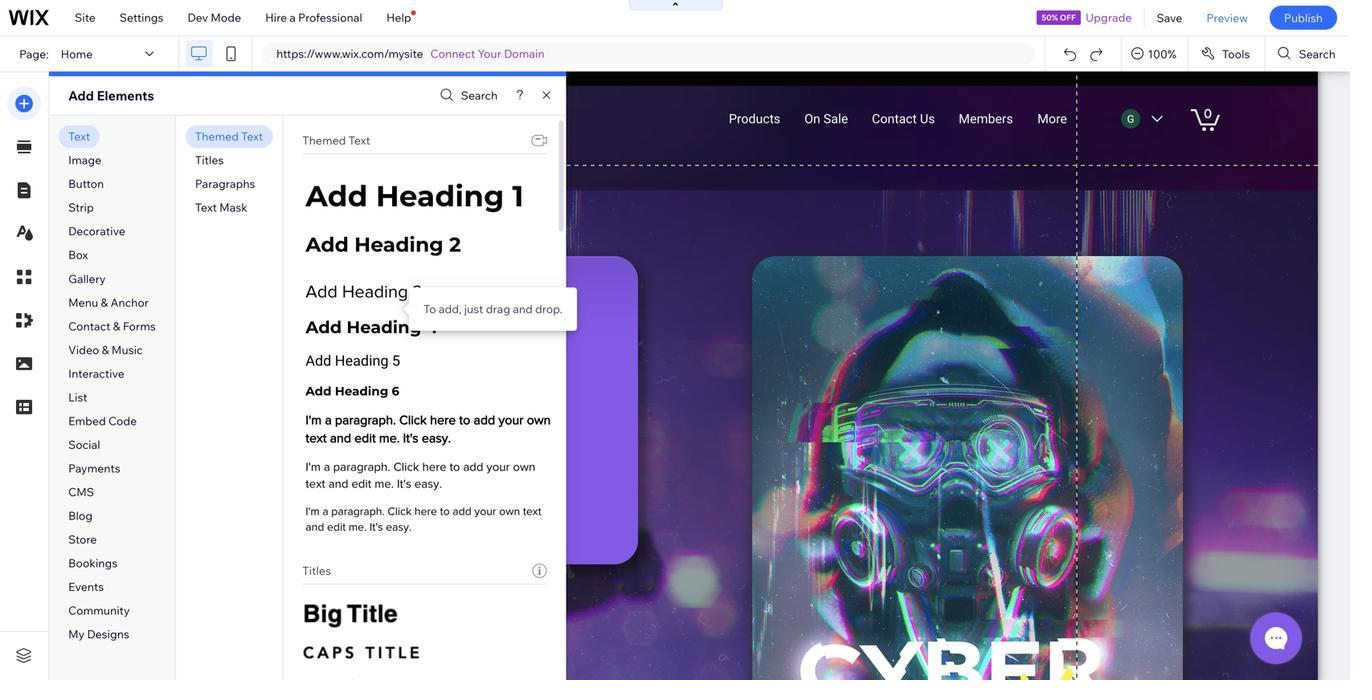 Task type: describe. For each thing, give the bounding box(es) containing it.
add elements
[[68, 88, 154, 104]]

store
[[68, 533, 97, 547]]

1 i'm a paragraph. click here to add your own text and edit me. it's easy. from the top
[[306, 414, 551, 445]]

drop.
[[535, 302, 563, 316]]

professional
[[298, 10, 362, 25]]

hire a professional
[[265, 10, 362, 25]]

2 vertical spatial own
[[499, 506, 520, 518]]

add heading 5
[[306, 353, 400, 370]]

6
[[392, 384, 399, 399]]

1 vertical spatial it's
[[397, 477, 411, 491]]

1 vertical spatial me.
[[375, 477, 394, 491]]

heading for 2
[[354, 233, 444, 257]]

settings
[[120, 10, 164, 25]]

0 vertical spatial add
[[474, 414, 495, 427]]

cms
[[68, 485, 94, 499]]

add for add heading 2
[[306, 233, 349, 257]]

heading for 3
[[342, 282, 408, 301]]

1 vertical spatial your
[[487, 461, 510, 474]]

1 vertical spatial paragraph.
[[333, 461, 390, 474]]

home
[[61, 47, 93, 61]]

text up add heading 1
[[349, 133, 370, 147]]

image
[[68, 153, 101, 167]]

text left mask
[[195, 201, 217, 215]]

0 vertical spatial paragraph.
[[335, 414, 396, 427]]

0 vertical spatial search button
[[1265, 36, 1350, 72]]

bookings
[[68, 557, 118, 571]]

hire
[[265, 10, 287, 25]]

2 vertical spatial here
[[415, 506, 437, 518]]

add for add heading 5
[[306, 353, 331, 370]]

2 vertical spatial your
[[475, 506, 496, 518]]

heading for 6
[[335, 384, 388, 399]]

0 vertical spatial here
[[430, 414, 456, 427]]

1 horizontal spatial themed text
[[302, 133, 370, 147]]

to add, just drag and drop.
[[424, 302, 563, 316]]

1 vertical spatial add
[[463, 461, 483, 474]]

2 vertical spatial text
[[523, 506, 541, 518]]

2
[[449, 233, 461, 257]]

social
[[68, 438, 100, 452]]

0 vertical spatial click
[[399, 414, 427, 427]]

preview button
[[1195, 0, 1260, 35]]

add heading 4
[[306, 317, 438, 338]]

100% button
[[1122, 36, 1188, 72]]

add for add heading 3
[[306, 282, 338, 301]]

2 vertical spatial it's
[[370, 521, 383, 534]]

preview
[[1207, 11, 1248, 25]]

dev
[[188, 10, 208, 25]]

forms
[[123, 319, 156, 333]]

https://www.wix.com/mysite connect your domain
[[276, 47, 545, 61]]

list
[[68, 391, 87, 405]]

community
[[68, 604, 130, 618]]

1 vertical spatial easy.
[[415, 477, 442, 491]]

help
[[387, 10, 411, 25]]

decorative
[[68, 224, 125, 239]]

contact
[[68, 319, 110, 333]]

2 vertical spatial easy.
[[386, 521, 412, 534]]

& for music
[[102, 343, 109, 357]]

5
[[392, 353, 400, 370]]

2 i'm from the top
[[306, 461, 321, 474]]

site
[[75, 10, 95, 25]]

1 i'm from the top
[[306, 414, 322, 427]]

1 vertical spatial edit
[[352, 477, 372, 491]]

0 vertical spatial easy.
[[422, 432, 451, 445]]

3 i'm a paragraph. click here to add your own text and edit me. it's easy. from the top
[[306, 506, 541, 534]]

2 vertical spatial add
[[453, 506, 472, 518]]

tools
[[1222, 47, 1250, 61]]

events
[[68, 580, 104, 594]]

paragraphs
[[195, 177, 255, 191]]

2 vertical spatial edit
[[327, 521, 346, 534]]

0 vertical spatial your
[[499, 414, 524, 427]]

0 horizontal spatial themed
[[195, 130, 239, 144]]

add for add heading 1
[[306, 178, 368, 214]]

2 vertical spatial click
[[388, 506, 412, 518]]

add for add heading 4
[[306, 317, 342, 338]]

0 horizontal spatial themed text
[[195, 130, 263, 144]]

embed code
[[68, 414, 137, 428]]

text mask
[[195, 201, 247, 215]]

menu & anchor
[[68, 296, 149, 310]]

elements
[[97, 88, 154, 104]]

heading for 4
[[347, 317, 421, 338]]

my
[[68, 628, 85, 642]]

4
[[426, 317, 438, 338]]

gallery
[[68, 272, 106, 286]]

2 i'm a paragraph. click here to add your own text and edit me. it's easy. from the top
[[306, 461, 535, 491]]

1 vertical spatial own
[[513, 461, 535, 474]]

0 vertical spatial to
[[459, 414, 470, 427]]

0 vertical spatial edit
[[355, 432, 376, 445]]

0 vertical spatial it's
[[403, 432, 419, 445]]



Task type: vqa. For each thing, say whether or not it's contained in the screenshot.
Save button
yes



Task type: locate. For each thing, give the bounding box(es) containing it.
2 vertical spatial i'm
[[306, 506, 320, 518]]

it's
[[403, 432, 419, 445], [397, 477, 411, 491], [370, 521, 383, 534]]

0 vertical spatial text
[[306, 432, 327, 445]]

text up paragraphs
[[241, 130, 263, 144]]

edit
[[355, 432, 376, 445], [352, 477, 372, 491], [327, 521, 346, 534]]

add down add heading 5 on the bottom of page
[[306, 384, 332, 399]]

search button down connect
[[436, 84, 498, 107]]

heading up add heading 6
[[335, 353, 389, 370]]

to
[[459, 414, 470, 427], [450, 461, 460, 474], [440, 506, 450, 518]]

add up add heading 6
[[306, 353, 331, 370]]

2 vertical spatial &
[[102, 343, 109, 357]]

off
[[1060, 12, 1076, 23]]

1
[[512, 178, 524, 214]]

heading for 5
[[335, 353, 389, 370]]

save button
[[1145, 0, 1195, 35]]

your
[[499, 414, 524, 427], [487, 461, 510, 474], [475, 506, 496, 518]]

me.
[[379, 432, 400, 445], [375, 477, 394, 491], [349, 521, 367, 534]]

add up the add heading 4
[[306, 282, 338, 301]]

video & music
[[68, 343, 143, 357]]

i'm a paragraph. click here to add your own text and edit me. it's easy.
[[306, 414, 551, 445], [306, 461, 535, 491], [306, 506, 541, 534]]

designs
[[87, 628, 129, 642]]

3 i'm from the top
[[306, 506, 320, 518]]

0 vertical spatial i'm a paragraph. click here to add your own text and edit me. it's easy.
[[306, 414, 551, 445]]

strip
[[68, 201, 94, 215]]

a
[[290, 10, 296, 25], [325, 414, 332, 427], [324, 461, 330, 474], [323, 506, 329, 518]]

search
[[1299, 47, 1336, 61], [461, 88, 498, 102]]

music
[[112, 343, 143, 357]]

just
[[464, 302, 483, 316]]

to
[[424, 302, 436, 316]]

titles
[[195, 153, 224, 167], [302, 564, 331, 578]]

0 horizontal spatial search button
[[436, 84, 498, 107]]

1 vertical spatial search button
[[436, 84, 498, 107]]

mode
[[211, 10, 241, 25]]

1 vertical spatial titles
[[302, 564, 331, 578]]

drag
[[486, 302, 510, 316]]

1 vertical spatial search
[[461, 88, 498, 102]]

heading
[[376, 178, 504, 214], [354, 233, 444, 257], [342, 282, 408, 301], [347, 317, 421, 338], [335, 353, 389, 370], [335, 384, 388, 399]]

1 vertical spatial click
[[394, 461, 419, 474]]

1 horizontal spatial titles
[[302, 564, 331, 578]]

video
[[68, 343, 99, 357]]

1 horizontal spatial search button
[[1265, 36, 1350, 72]]

add heading 1
[[306, 178, 524, 214]]

dev mode
[[188, 10, 241, 25]]

add heading 6
[[306, 384, 399, 399]]

box
[[68, 248, 88, 262]]

interactive
[[68, 367, 124, 381]]

anchor
[[111, 296, 149, 310]]

and
[[513, 302, 533, 316], [330, 432, 351, 445], [328, 477, 348, 491], [306, 521, 324, 534]]

3
[[413, 282, 423, 301]]

0 vertical spatial &
[[101, 296, 108, 310]]

add up add heading 3
[[306, 233, 349, 257]]

1 vertical spatial to
[[450, 461, 460, 474]]

1 vertical spatial here
[[422, 461, 447, 474]]

code
[[108, 414, 137, 428]]

0 horizontal spatial titles
[[195, 153, 224, 167]]

0 vertical spatial me.
[[379, 432, 400, 445]]

easy.
[[422, 432, 451, 445], [415, 477, 442, 491], [386, 521, 412, 534]]

themed text
[[195, 130, 263, 144], [302, 133, 370, 147]]

blog
[[68, 509, 93, 523]]

upgrade
[[1086, 10, 1132, 25]]

heading up 5
[[347, 317, 421, 338]]

domain
[[504, 47, 545, 61]]

& left forms on the top of page
[[113, 319, 120, 333]]

heading down add heading 5 on the bottom of page
[[335, 384, 388, 399]]

https://www.wix.com/mysite
[[276, 47, 423, 61]]

add up add heading 5 on the bottom of page
[[306, 317, 342, 338]]

add heading 3
[[306, 282, 423, 301]]

contact & forms
[[68, 319, 156, 333]]

publish button
[[1270, 6, 1337, 30]]

add down the home
[[68, 88, 94, 104]]

add,
[[439, 302, 462, 316]]

here
[[430, 414, 456, 427], [422, 461, 447, 474], [415, 506, 437, 518]]

click
[[399, 414, 427, 427], [394, 461, 419, 474], [388, 506, 412, 518]]

2 vertical spatial me.
[[349, 521, 367, 534]]

add heading 2
[[306, 233, 461, 257]]

payments
[[68, 462, 120, 476]]

& right video
[[102, 343, 109, 357]]

own
[[527, 414, 551, 427], [513, 461, 535, 474], [499, 506, 520, 518]]

& for anchor
[[101, 296, 108, 310]]

1 horizontal spatial themed
[[302, 133, 346, 147]]

tools button
[[1189, 36, 1265, 72]]

themed
[[195, 130, 239, 144], [302, 133, 346, 147]]

0 vertical spatial titles
[[195, 153, 224, 167]]

& right menu
[[101, 296, 108, 310]]

your
[[478, 47, 501, 61]]

&
[[101, 296, 108, 310], [113, 319, 120, 333], [102, 343, 109, 357]]

heading for 1
[[376, 178, 504, 214]]

0 horizontal spatial search
[[461, 88, 498, 102]]

search down publish
[[1299, 47, 1336, 61]]

embed
[[68, 414, 106, 428]]

100%
[[1148, 47, 1177, 61]]

0 vertical spatial search
[[1299, 47, 1336, 61]]

1 vertical spatial text
[[306, 477, 325, 491]]

add up add heading 2
[[306, 178, 368, 214]]

heading up the add heading 4
[[342, 282, 408, 301]]

save
[[1157, 11, 1183, 25]]

connect
[[430, 47, 475, 61]]

heading up 2 on the left
[[376, 178, 504, 214]]

1 horizontal spatial search
[[1299, 47, 1336, 61]]

add
[[68, 88, 94, 104], [306, 178, 368, 214], [306, 233, 349, 257], [306, 282, 338, 301], [306, 317, 342, 338], [306, 353, 331, 370], [306, 384, 332, 399]]

search button down publish button
[[1265, 36, 1350, 72]]

i'm
[[306, 414, 322, 427], [306, 461, 321, 474], [306, 506, 320, 518]]

2 vertical spatial to
[[440, 506, 450, 518]]

1 vertical spatial i'm
[[306, 461, 321, 474]]

my designs
[[68, 628, 129, 642]]

2 vertical spatial paragraph.
[[331, 506, 385, 518]]

text up image
[[68, 130, 90, 144]]

text
[[68, 130, 90, 144], [241, 130, 263, 144], [349, 133, 370, 147], [195, 201, 217, 215]]

menu
[[68, 296, 98, 310]]

& for forms
[[113, 319, 120, 333]]

button
[[68, 177, 104, 191]]

search button
[[1265, 36, 1350, 72], [436, 84, 498, 107]]

0 vertical spatial i'm
[[306, 414, 322, 427]]

mask
[[219, 201, 247, 215]]

0 vertical spatial own
[[527, 414, 551, 427]]

add for add elements
[[68, 88, 94, 104]]

add
[[474, 414, 495, 427], [463, 461, 483, 474], [453, 506, 472, 518]]

50%
[[1042, 12, 1058, 23]]

50% off
[[1042, 12, 1076, 23]]

1 vertical spatial i'm a paragraph. click here to add your own text and edit me. it's easy.
[[306, 461, 535, 491]]

publish
[[1284, 11, 1323, 25]]

text
[[306, 432, 327, 445], [306, 477, 325, 491], [523, 506, 541, 518]]

1 vertical spatial &
[[113, 319, 120, 333]]

heading up 3
[[354, 233, 444, 257]]

search down your
[[461, 88, 498, 102]]

add for add heading 6
[[306, 384, 332, 399]]

2 vertical spatial i'm a paragraph. click here to add your own text and edit me. it's easy.
[[306, 506, 541, 534]]



